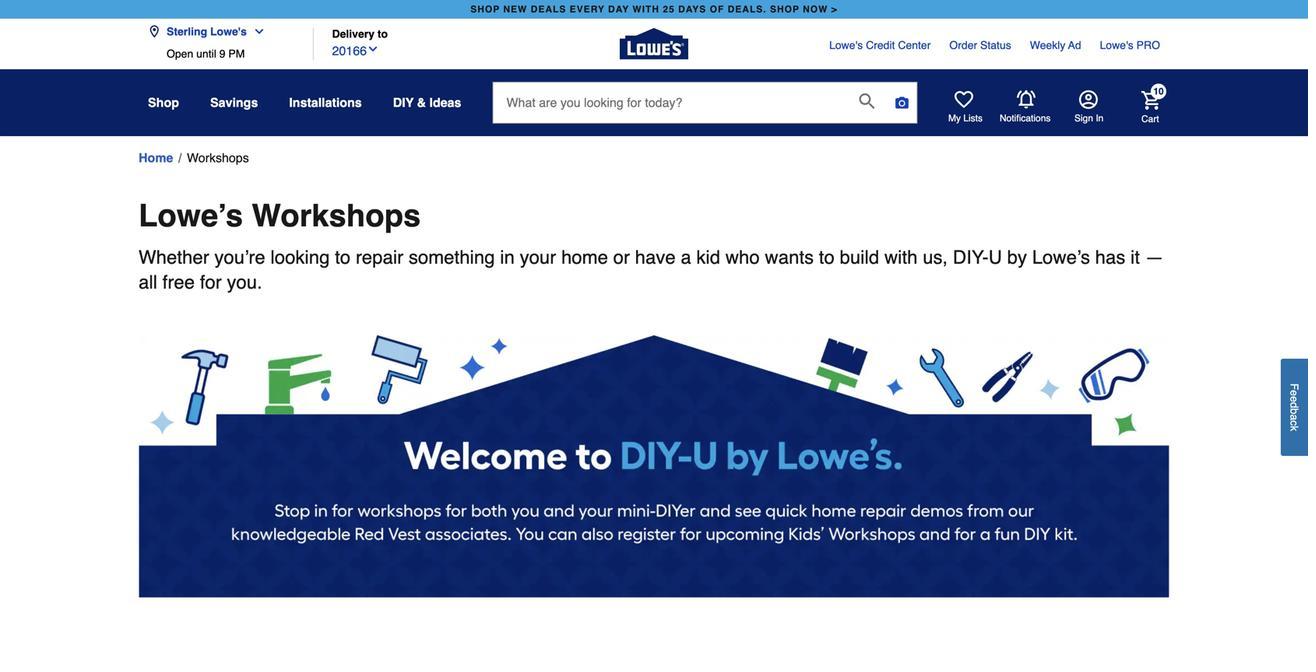 Task type: locate. For each thing, give the bounding box(es) containing it.
delivery to
[[332, 28, 388, 40]]

by
[[1008, 247, 1028, 268]]

day
[[609, 4, 630, 15]]

you're
[[215, 247, 265, 268]]

1 horizontal spatial shop
[[771, 4, 800, 15]]

e
[[1289, 391, 1302, 397], [1289, 397, 1302, 403]]

0 vertical spatial workshops
[[187, 151, 249, 165]]

workshops up looking at the left of page
[[252, 198, 421, 234]]

0 vertical spatial chevron down image
[[247, 25, 266, 38]]

&
[[417, 95, 426, 110]]

to left build
[[819, 247, 835, 268]]

lowe's
[[139, 198, 243, 234], [1033, 247, 1091, 268]]

f e e d b a c k button
[[1282, 359, 1309, 457]]

lowe's workshops
[[139, 198, 421, 234]]

my
[[949, 113, 961, 124]]

ideas
[[430, 95, 462, 110]]

—
[[1146, 247, 1165, 268]]

sign in
[[1075, 113, 1104, 124]]

1 horizontal spatial chevron down image
[[367, 43, 379, 55]]

lowe's home improvement cart image
[[1142, 91, 1161, 110]]

in
[[1097, 113, 1104, 124]]

savings
[[210, 95, 258, 110]]

something
[[409, 247, 495, 268]]

workshops
[[187, 151, 249, 165], [252, 198, 421, 234]]

lowe's pro link
[[1101, 37, 1161, 53]]

shop
[[471, 4, 500, 15], [771, 4, 800, 15]]

lowe's credit center link
[[830, 37, 931, 53]]

1 shop from the left
[[471, 4, 500, 15]]

have
[[636, 247, 676, 268]]

diy-
[[954, 247, 989, 268]]

free
[[163, 272, 195, 293]]

to
[[378, 28, 388, 40], [335, 247, 351, 268], [819, 247, 835, 268]]

a
[[681, 247, 692, 268], [1289, 415, 1302, 421]]

us,
[[923, 247, 948, 268]]

for
[[200, 272, 222, 293]]

20166 button
[[332, 40, 379, 60]]

home
[[562, 247, 608, 268]]

1 horizontal spatial to
[[378, 28, 388, 40]]

Search Query text field
[[494, 83, 847, 123]]

lowe's inside button
[[210, 25, 247, 38]]

a up k
[[1289, 415, 1302, 421]]

stop in for workshops for you and your mini-d i yer and quick home repair demos from our associates. image
[[139, 336, 1170, 598]]

25
[[663, 4, 675, 15]]

weekly
[[1031, 39, 1066, 51]]

1 horizontal spatial workshops
[[252, 198, 421, 234]]

wants
[[765, 247, 814, 268]]

your
[[520, 247, 557, 268]]

until
[[196, 48, 216, 60]]

shop button
[[148, 89, 179, 117]]

lowe's
[[210, 25, 247, 38], [830, 39, 863, 51], [1101, 39, 1134, 51]]

0 vertical spatial a
[[681, 247, 692, 268]]

order status link
[[950, 37, 1012, 53]]

with
[[885, 247, 918, 268]]

delivery
[[332, 28, 375, 40]]

camera image
[[895, 95, 910, 111]]

looking
[[271, 247, 330, 268]]

10
[[1154, 86, 1165, 97]]

a left kid
[[681, 247, 692, 268]]

chevron down image
[[247, 25, 266, 38], [367, 43, 379, 55]]

0 horizontal spatial lowe's
[[139, 198, 243, 234]]

workshops down savings button
[[187, 151, 249, 165]]

home link
[[139, 149, 173, 168]]

diy
[[393, 95, 414, 110]]

lowe's for lowe's pro
[[1101, 39, 1134, 51]]

open
[[167, 48, 193, 60]]

credit
[[866, 39, 896, 51]]

0 horizontal spatial a
[[681, 247, 692, 268]]

1 horizontal spatial lowe's
[[1033, 247, 1091, 268]]

kid
[[697, 247, 721, 268]]

2 e from the top
[[1289, 397, 1302, 403]]

1 vertical spatial lowe's
[[1033, 247, 1091, 268]]

cart
[[1142, 114, 1160, 124]]

lowe's up whether
[[139, 198, 243, 234]]

0 horizontal spatial workshops
[[187, 151, 249, 165]]

shop left new
[[471, 4, 500, 15]]

lowe's left credit
[[830, 39, 863, 51]]

1 horizontal spatial lowe's
[[830, 39, 863, 51]]

lowe's right by
[[1033, 247, 1091, 268]]

lowe's left pro
[[1101, 39, 1134, 51]]

1 vertical spatial chevron down image
[[367, 43, 379, 55]]

shop left now on the right of page
[[771, 4, 800, 15]]

0 horizontal spatial chevron down image
[[247, 25, 266, 38]]

to left repair
[[335, 247, 351, 268]]

search image
[[860, 94, 875, 109]]

e up b
[[1289, 397, 1302, 403]]

lowe's home improvement lists image
[[955, 90, 974, 109]]

a inside f e e d b a c k button
[[1289, 415, 1302, 421]]

ad
[[1069, 39, 1082, 51]]

build
[[840, 247, 880, 268]]

None search field
[[493, 82, 918, 138]]

shop new deals every day with 25 days of deals. shop now > link
[[468, 0, 841, 19]]

1 e from the top
[[1289, 391, 1302, 397]]

f e e d b a c k
[[1289, 384, 1302, 432]]

2 horizontal spatial lowe's
[[1101, 39, 1134, 51]]

e up d
[[1289, 391, 1302, 397]]

to right delivery
[[378, 28, 388, 40]]

has
[[1096, 247, 1126, 268]]

u
[[989, 247, 1003, 268]]

20166
[[332, 44, 367, 58]]

lowe's up 9
[[210, 25, 247, 38]]

sterling lowe's
[[167, 25, 247, 38]]

location image
[[148, 25, 161, 38]]

0 horizontal spatial lowe's
[[210, 25, 247, 38]]

0 vertical spatial lowe's
[[139, 198, 243, 234]]

1 vertical spatial a
[[1289, 415, 1302, 421]]

1 horizontal spatial a
[[1289, 415, 1302, 421]]

0 horizontal spatial shop
[[471, 4, 500, 15]]



Task type: describe. For each thing, give the bounding box(es) containing it.
my lists link
[[949, 90, 983, 125]]

lists
[[964, 113, 983, 124]]

1 vertical spatial workshops
[[252, 198, 421, 234]]

pro
[[1137, 39, 1161, 51]]

weekly ad
[[1031, 39, 1082, 51]]

lowe's home improvement notification center image
[[1018, 90, 1036, 109]]

days
[[679, 4, 707, 15]]

sterling
[[167, 25, 207, 38]]

k
[[1289, 426, 1302, 432]]

deals.
[[728, 4, 767, 15]]

you.
[[227, 272, 262, 293]]

lowe's home improvement account image
[[1080, 90, 1099, 109]]

shop
[[148, 95, 179, 110]]

installations button
[[289, 89, 362, 117]]

lowe's inside "whether you're looking to repair something in your home or have a kid who wants to build with us, diy-u by lowe's has it — all free for you."
[[1033, 247, 1091, 268]]

deals
[[531, 4, 567, 15]]

weekly ad link
[[1031, 37, 1082, 53]]

0 horizontal spatial to
[[335, 247, 351, 268]]

pm
[[229, 48, 245, 60]]

open until 9 pm
[[167, 48, 245, 60]]

diy & ideas button
[[393, 89, 462, 117]]

d
[[1289, 403, 1302, 409]]

who
[[726, 247, 760, 268]]

lowe's home improvement logo image
[[620, 10, 689, 78]]

9
[[219, 48, 226, 60]]

order
[[950, 39, 978, 51]]

workshops button
[[187, 149, 249, 168]]

sterling lowe's button
[[148, 16, 272, 48]]

c
[[1289, 421, 1302, 427]]

in
[[500, 247, 515, 268]]

lowe's pro
[[1101, 39, 1161, 51]]

now
[[803, 4, 829, 15]]

of
[[710, 4, 725, 15]]

it
[[1131, 247, 1141, 268]]

all
[[139, 272, 157, 293]]

home
[[139, 151, 173, 165]]

notifications
[[1000, 113, 1051, 124]]

order status
[[950, 39, 1012, 51]]

whether
[[139, 247, 209, 268]]

sign
[[1075, 113, 1094, 124]]

savings button
[[210, 89, 258, 117]]

chevron down image inside sterling lowe's button
[[247, 25, 266, 38]]

installations
[[289, 95, 362, 110]]

>
[[832, 4, 838, 15]]

sign in button
[[1075, 90, 1104, 125]]

or
[[614, 247, 630, 268]]

diy & ideas
[[393, 95, 462, 110]]

2 shop from the left
[[771, 4, 800, 15]]

a inside "whether you're looking to repair something in your home or have a kid who wants to build with us, diy-u by lowe's has it — all free for you."
[[681, 247, 692, 268]]

2 horizontal spatial to
[[819, 247, 835, 268]]

my lists
[[949, 113, 983, 124]]

status
[[981, 39, 1012, 51]]

repair
[[356, 247, 404, 268]]

with
[[633, 4, 660, 15]]

lowe's for lowe's credit center
[[830, 39, 863, 51]]

shop new deals every day with 25 days of deals. shop now >
[[471, 4, 838, 15]]

center
[[899, 39, 931, 51]]

chevron down image inside the 20166 button
[[367, 43, 379, 55]]

lowe's credit center
[[830, 39, 931, 51]]

f
[[1289, 384, 1302, 391]]

b
[[1289, 409, 1302, 415]]

every
[[570, 4, 605, 15]]

whether you're looking to repair something in your home or have a kid who wants to build with us, diy-u by lowe's has it — all free for you.
[[139, 247, 1165, 293]]

new
[[504, 4, 528, 15]]



Task type: vqa. For each thing, say whether or not it's contained in the screenshot.
Cart
yes



